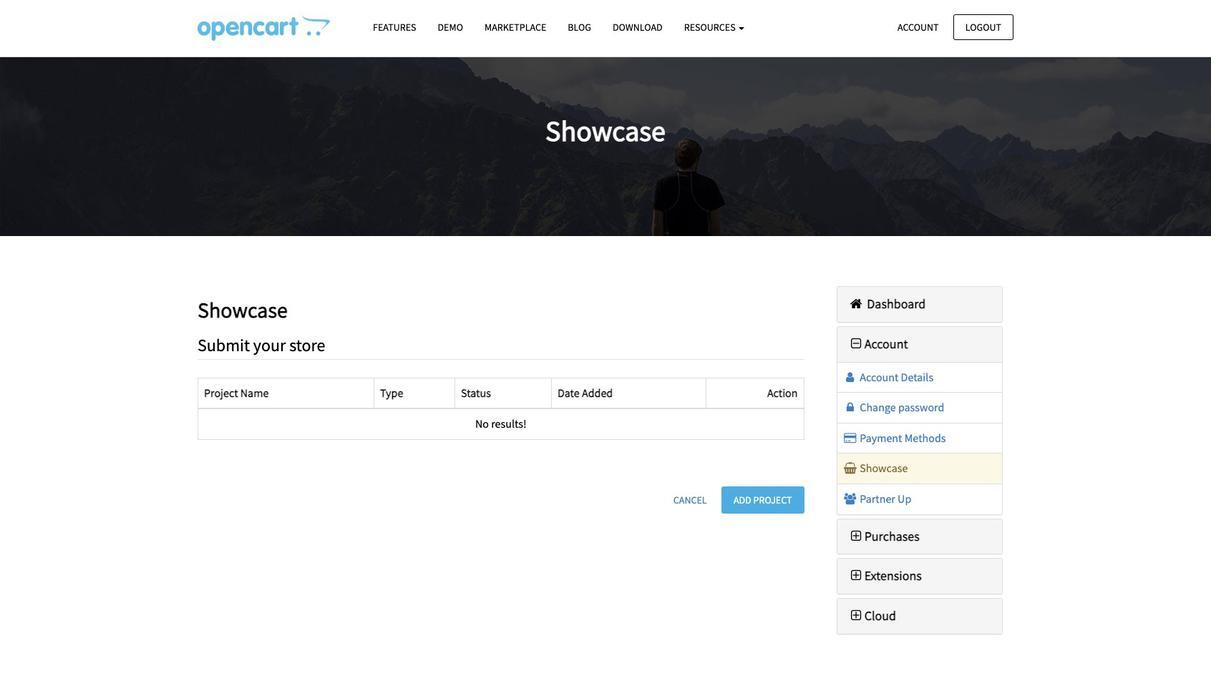 Task type: vqa. For each thing, say whether or not it's contained in the screenshot.
STATUS
yes



Task type: describe. For each thing, give the bounding box(es) containing it.
download link
[[602, 15, 673, 40]]

extensions link
[[848, 568, 922, 584]]

lock image
[[843, 402, 858, 413]]

methods
[[905, 431, 946, 445]]

cloud
[[865, 608, 896, 624]]

logout
[[966, 20, 1002, 33]]

payment methods
[[858, 431, 946, 445]]

account for account details
[[860, 370, 899, 384]]

no
[[475, 417, 489, 431]]

your
[[253, 334, 286, 356]]

account details link
[[843, 370, 934, 384]]

shopping basket image
[[843, 463, 858, 474]]

partner up link
[[843, 492, 912, 506]]

change
[[860, 400, 896, 415]]

opencart - showcase image
[[198, 15, 330, 41]]

logout link
[[953, 14, 1014, 40]]

added
[[582, 386, 613, 400]]

submit your store
[[198, 334, 325, 356]]

0 vertical spatial project
[[204, 386, 238, 400]]

type
[[380, 386, 403, 400]]

2 horizontal spatial showcase
[[858, 461, 908, 476]]

project name
[[204, 386, 269, 400]]

plus square o image for purchases
[[848, 530, 865, 543]]

payment
[[860, 431, 902, 445]]

0 vertical spatial showcase
[[546, 113, 666, 149]]

1 horizontal spatial project
[[753, 494, 792, 507]]

results!
[[491, 417, 527, 431]]

details
[[901, 370, 934, 384]]

features
[[373, 21, 416, 34]]

add project
[[734, 494, 792, 507]]

date
[[558, 386, 580, 400]]

home image
[[848, 298, 865, 311]]

partner
[[860, 492, 896, 506]]

1 vertical spatial account
[[865, 336, 908, 352]]

plus square o image
[[848, 610, 865, 623]]

status
[[461, 386, 491, 400]]

showcase link
[[843, 461, 908, 476]]

demo link
[[427, 15, 474, 40]]

account link for dashboard link
[[848, 336, 908, 352]]

change password link
[[843, 400, 945, 415]]



Task type: locate. For each thing, give the bounding box(es) containing it.
download
[[613, 21, 663, 34]]

plus square o image for extensions
[[848, 570, 865, 583]]

extensions
[[865, 568, 922, 584]]

account
[[898, 20, 939, 33], [865, 336, 908, 352], [860, 370, 899, 384]]

cloud link
[[848, 608, 896, 624]]

0 vertical spatial account
[[898, 20, 939, 33]]

change password
[[858, 400, 945, 415]]

project right add
[[753, 494, 792, 507]]

up
[[898, 492, 912, 506]]

0 horizontal spatial showcase
[[198, 296, 288, 324]]

account right user icon
[[860, 370, 899, 384]]

1 horizontal spatial showcase
[[546, 113, 666, 149]]

credit card image
[[843, 432, 858, 444]]

1 vertical spatial account link
[[848, 336, 908, 352]]

plus square o image inside extensions "link"
[[848, 570, 865, 583]]

account link up the account details link
[[848, 336, 908, 352]]

showcase
[[546, 113, 666, 149], [198, 296, 288, 324], [858, 461, 908, 476]]

resources link
[[673, 15, 756, 40]]

demo
[[438, 21, 463, 34]]

action
[[767, 386, 798, 400]]

dashboard link
[[848, 296, 926, 312]]

plus square o image
[[848, 530, 865, 543], [848, 570, 865, 583]]

2 vertical spatial showcase
[[858, 461, 908, 476]]

features link
[[362, 15, 427, 40]]

user image
[[843, 371, 858, 383]]

purchases link
[[848, 528, 920, 544]]

no results!
[[475, 417, 527, 431]]

partner up
[[858, 492, 912, 506]]

account up the account details link
[[865, 336, 908, 352]]

1 vertical spatial project
[[753, 494, 792, 507]]

1 plus square o image from the top
[[848, 530, 865, 543]]

minus square o image
[[848, 338, 865, 351]]

1 vertical spatial plus square o image
[[848, 570, 865, 583]]

plus square o image up plus square o icon
[[848, 570, 865, 583]]

dashboard
[[865, 296, 926, 312]]

cancel link
[[661, 487, 719, 514]]

1 vertical spatial showcase
[[198, 296, 288, 324]]

plus square o image down users icon
[[848, 530, 865, 543]]

2 vertical spatial account
[[860, 370, 899, 384]]

add
[[734, 494, 751, 507]]

account left logout
[[898, 20, 939, 33]]

marketplace link
[[474, 15, 557, 40]]

0 horizontal spatial project
[[204, 386, 238, 400]]

store
[[289, 334, 325, 356]]

account details
[[858, 370, 934, 384]]

account link for 'features' link
[[886, 14, 951, 40]]

0 vertical spatial account link
[[886, 14, 951, 40]]

account link
[[886, 14, 951, 40], [848, 336, 908, 352]]

blog
[[568, 21, 591, 34]]

account link left logout link
[[886, 14, 951, 40]]

purchases
[[865, 528, 920, 544]]

cancel
[[674, 494, 707, 507]]

plus square o image inside purchases link
[[848, 530, 865, 543]]

payment methods link
[[843, 431, 946, 445]]

project
[[204, 386, 238, 400], [753, 494, 792, 507]]

users image
[[843, 493, 858, 505]]

submit
[[198, 334, 250, 356]]

resources
[[684, 21, 738, 34]]

date added
[[558, 386, 613, 400]]

account for the account link related to 'features' link
[[898, 20, 939, 33]]

blog link
[[557, 15, 602, 40]]

marketplace
[[485, 21, 546, 34]]

add project link
[[722, 487, 804, 514]]

2 plus square o image from the top
[[848, 570, 865, 583]]

project left name
[[204, 386, 238, 400]]

0 vertical spatial plus square o image
[[848, 530, 865, 543]]

name
[[240, 386, 269, 400]]

password
[[898, 400, 945, 415]]



